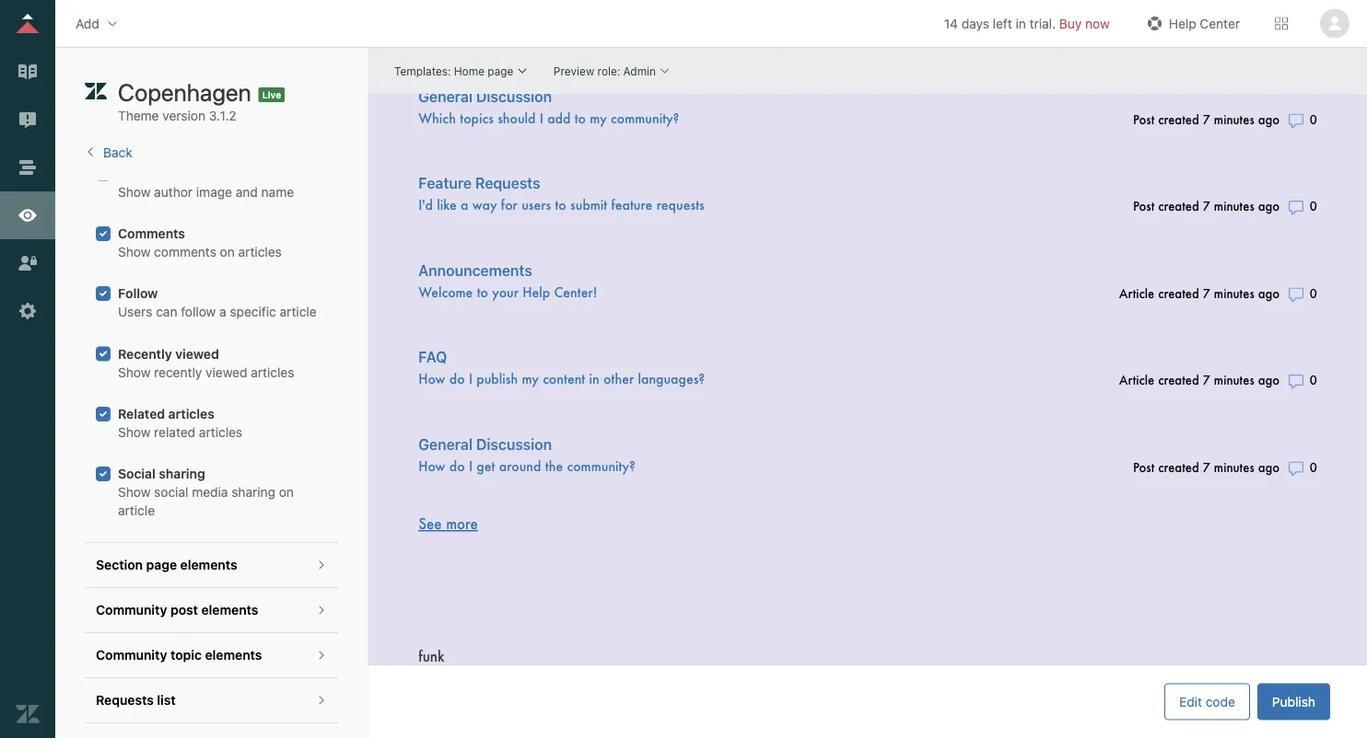 Task type: vqa. For each thing, say whether or not it's contained in the screenshot.
POST
yes



Task type: describe. For each thing, give the bounding box(es) containing it.
community for community topic elements
[[96, 648, 167, 664]]

buy
[[1059, 16, 1082, 31]]

section page elements
[[96, 558, 237, 573]]

and
[[236, 184, 258, 200]]

0 vertical spatial viewed
[[175, 346, 219, 362]]

page
[[146, 558, 177, 573]]

in
[[1016, 16, 1026, 31]]

image
[[196, 184, 232, 200]]

related articles show related articles
[[118, 407, 242, 440]]

14
[[944, 16, 958, 31]]

section page elements button
[[85, 544, 338, 588]]

help
[[1169, 16, 1196, 31]]

a
[[219, 305, 226, 320]]

name
[[261, 184, 294, 200]]

article inside follow users can follow a specific article
[[280, 305, 317, 320]]

trial.
[[1030, 16, 1056, 31]]

1 vertical spatial viewed
[[206, 365, 247, 380]]

list
[[157, 693, 176, 709]]

author
[[154, 184, 193, 200]]

on inside social sharing show social media sharing on article
[[279, 485, 294, 500]]

copenhagen
[[118, 78, 251, 106]]

social sharing show social media sharing on article
[[118, 467, 294, 519]]

moderate content image
[[16, 108, 40, 132]]

show inside comments show comments on articles
[[118, 245, 151, 260]]

version
[[162, 108, 205, 123]]

3.1.2
[[209, 108, 236, 123]]

zendesk products image
[[1275, 17, 1288, 30]]

show for recently viewed
[[118, 365, 151, 380]]

community post elements button
[[85, 589, 338, 633]]

publish button
[[1257, 684, 1330, 721]]

theme
[[118, 108, 159, 123]]

14 days left in trial. buy now
[[944, 16, 1110, 31]]

manage articles image
[[16, 60, 40, 84]]

specific
[[230, 305, 276, 320]]

show for related articles
[[118, 425, 151, 440]]

community topic elements button
[[85, 634, 338, 678]]

elements for community post elements
[[201, 603, 258, 618]]

comments
[[154, 245, 216, 260]]

community topic elements
[[96, 648, 262, 664]]

requests list button
[[85, 679, 338, 723]]

publish
[[1272, 695, 1316, 710]]

live
[[262, 89, 281, 100]]

follow
[[118, 286, 158, 301]]

post
[[170, 603, 198, 618]]

articles right the related
[[199, 425, 242, 440]]

days
[[962, 16, 989, 31]]

help center
[[1169, 16, 1240, 31]]

social
[[118, 467, 155, 482]]



Task type: locate. For each thing, give the bounding box(es) containing it.
recently
[[154, 365, 202, 380]]

topic
[[170, 648, 202, 664]]

media
[[192, 485, 228, 500]]

community
[[96, 603, 167, 618], [96, 648, 167, 664]]

1 vertical spatial article
[[118, 504, 155, 519]]

1 community from the top
[[96, 603, 167, 618]]

back
[[103, 145, 132, 160]]

articles up specific
[[238, 245, 282, 260]]

elements for community topic elements
[[205, 648, 262, 664]]

0 vertical spatial article
[[280, 305, 317, 320]]

elements
[[180, 558, 237, 573], [201, 603, 258, 618], [205, 648, 262, 664]]

follow users can follow a specific article
[[118, 286, 317, 320]]

arrange content image
[[16, 156, 40, 180]]

customize design image
[[16, 204, 40, 228]]

settings image
[[16, 299, 40, 323]]

1 vertical spatial sharing
[[231, 485, 275, 500]]

0 vertical spatial on
[[220, 245, 235, 260]]

back link
[[85, 145, 132, 160]]

article
[[280, 305, 317, 320], [118, 504, 155, 519]]

article inside social sharing show social media sharing on article
[[118, 504, 155, 519]]

show down comments
[[118, 245, 151, 260]]

theme type image
[[85, 77, 107, 107]]

articles inside recently viewed show recently viewed articles
[[251, 365, 294, 380]]

community down section
[[96, 603, 167, 618]]

can
[[156, 305, 177, 320]]

show down recently
[[118, 365, 151, 380]]

viewed right the recently
[[206, 365, 247, 380]]

1 vertical spatial elements
[[201, 603, 258, 618]]

section
[[96, 558, 143, 573]]

requests list
[[96, 693, 176, 709]]

show inside the related articles show related articles
[[118, 425, 151, 440]]

on inside comments show comments on articles
[[220, 245, 235, 260]]

viewed
[[175, 346, 219, 362], [206, 365, 247, 380]]

elements right post
[[201, 603, 258, 618]]

article down social
[[118, 504, 155, 519]]

community post elements
[[96, 603, 258, 618]]

elements up the community post elements dropdown button on the bottom
[[180, 558, 237, 573]]

show inside social sharing show social media sharing on article
[[118, 485, 151, 500]]

1 show from the top
[[118, 184, 151, 200]]

comments
[[118, 226, 185, 241]]

recently
[[118, 346, 172, 362]]

1 vertical spatial on
[[279, 485, 294, 500]]

viewed up the recently
[[175, 346, 219, 362]]

5 show from the top
[[118, 485, 151, 500]]

edit code button
[[1165, 684, 1250, 721]]

articles up the related
[[168, 407, 214, 422]]

sharing right media
[[231, 485, 275, 500]]

community for community post elements
[[96, 603, 167, 618]]

users
[[118, 305, 152, 320]]

2 community from the top
[[96, 648, 167, 664]]

sharing up social
[[159, 467, 205, 482]]

comments show comments on articles
[[118, 226, 282, 260]]

show inside author show author image and name
[[118, 184, 151, 200]]

1 horizontal spatial sharing
[[231, 485, 275, 500]]

related
[[154, 425, 195, 440]]

on right comments
[[220, 245, 235, 260]]

articles inside comments show comments on articles
[[238, 245, 282, 260]]

articles
[[238, 245, 282, 260], [251, 365, 294, 380], [168, 407, 214, 422], [199, 425, 242, 440]]

2 show from the top
[[118, 245, 151, 260]]

on
[[220, 245, 235, 260], [279, 485, 294, 500]]

articles down specific
[[251, 365, 294, 380]]

1 horizontal spatial article
[[280, 305, 317, 320]]

now
[[1086, 16, 1110, 31]]

help center button
[[1138, 10, 1246, 37]]

recently viewed show recently viewed articles
[[118, 346, 294, 380]]

follow
[[181, 305, 216, 320]]

show down related
[[118, 425, 151, 440]]

center
[[1200, 16, 1240, 31]]

code
[[1206, 695, 1235, 710]]

show down social
[[118, 485, 151, 500]]

social
[[154, 485, 188, 500]]

0 horizontal spatial on
[[220, 245, 235, 260]]

show inside recently viewed show recently viewed articles
[[118, 365, 151, 380]]

0 horizontal spatial sharing
[[159, 467, 205, 482]]

sharing
[[159, 467, 205, 482], [231, 485, 275, 500]]

theme version 3.1.2
[[118, 108, 236, 123]]

1 horizontal spatial on
[[279, 485, 294, 500]]

0 vertical spatial community
[[96, 603, 167, 618]]

community up requests list
[[96, 648, 167, 664]]

4 show from the top
[[118, 425, 151, 440]]

edit code
[[1179, 695, 1235, 710]]

elements right 'topic'
[[205, 648, 262, 664]]

user permissions image
[[16, 252, 40, 275]]

elements for section page elements
[[180, 558, 237, 573]]

on right media
[[279, 485, 294, 500]]

article right specific
[[280, 305, 317, 320]]

related
[[118, 407, 165, 422]]

author show author image and name
[[118, 166, 294, 200]]

0 vertical spatial elements
[[180, 558, 237, 573]]

zendesk image
[[16, 703, 40, 727]]

show
[[118, 184, 151, 200], [118, 245, 151, 260], [118, 365, 151, 380], [118, 425, 151, 440], [118, 485, 151, 500]]

edit
[[1179, 695, 1202, 710]]

0 vertical spatial sharing
[[159, 467, 205, 482]]

left
[[993, 16, 1012, 31]]

Add button
[[70, 10, 125, 37]]

None button
[[1318, 9, 1353, 38]]

show for social sharing
[[118, 485, 151, 500]]

1 vertical spatial community
[[96, 648, 167, 664]]

0 horizontal spatial article
[[118, 504, 155, 519]]

2 vertical spatial elements
[[205, 648, 262, 664]]

requests
[[96, 693, 154, 709]]

3 show from the top
[[118, 365, 151, 380]]

author
[[118, 166, 160, 181]]

show down author
[[118, 184, 151, 200]]

add
[[76, 16, 99, 31]]



